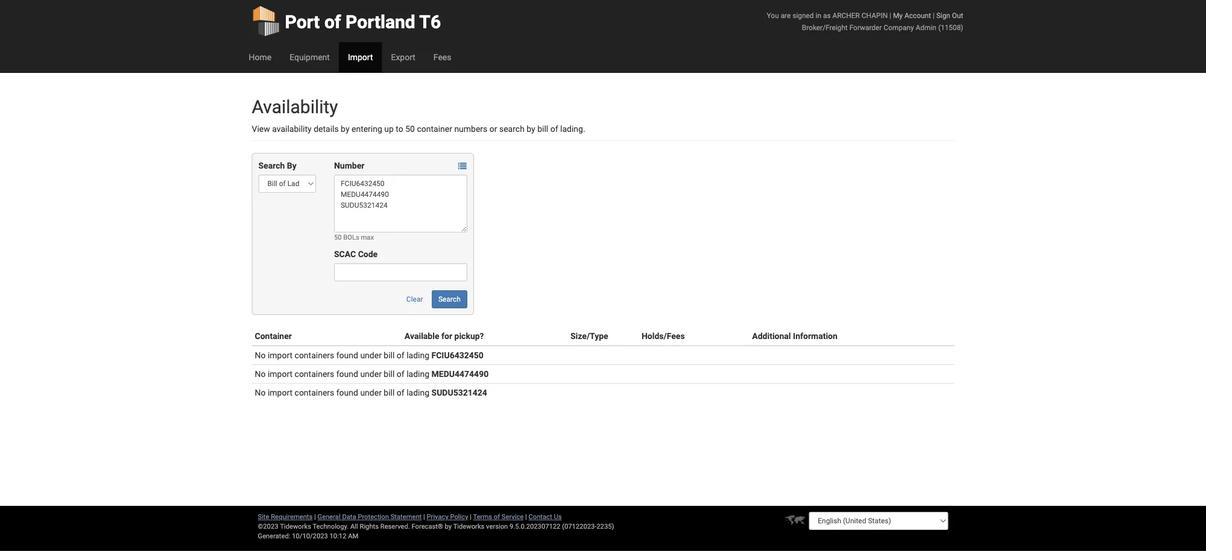Task type: vqa. For each thing, say whether or not it's contained in the screenshot.
YOU
yes



Task type: describe. For each thing, give the bounding box(es) containing it.
generated:
[[258, 533, 290, 541]]

us
[[554, 514, 562, 521]]

site
[[258, 514, 269, 521]]

| left 'sign'
[[933, 11, 935, 20]]

out
[[952, 11, 964, 20]]

lading.
[[560, 124, 585, 134]]

found for medu4474490
[[336, 369, 358, 379]]

clear
[[406, 296, 423, 304]]

additional
[[752, 331, 791, 341]]

| up "forecast®"
[[423, 514, 425, 521]]

no import containers found under bill of lading fciu6432450
[[255, 351, 484, 361]]

lading for fciu6432450
[[407, 351, 429, 361]]

container
[[417, 124, 452, 134]]

sign
[[937, 11, 951, 20]]

containers for no import containers found under bill of lading medu4474490
[[295, 369, 334, 379]]

bill for medu4474490
[[384, 369, 395, 379]]

available for pickup?
[[405, 331, 484, 341]]

fees button
[[425, 42, 461, 72]]

containers for no import containers found under bill of lading sudu5321424
[[295, 388, 334, 398]]

pickup?
[[454, 331, 484, 341]]

search for search
[[438, 296, 461, 304]]

containers for no import containers found under bill of lading fciu6432450
[[295, 351, 334, 361]]

no import containers found under bill of lading medu4474490
[[255, 369, 489, 379]]

found for fciu6432450
[[336, 351, 358, 361]]

company
[[884, 23, 914, 32]]

up
[[384, 124, 394, 134]]

am
[[348, 533, 358, 541]]

general
[[318, 514, 341, 521]]

for
[[442, 331, 452, 341]]

forwarder
[[850, 23, 882, 32]]

available
[[405, 331, 439, 341]]

availability
[[252, 96, 338, 118]]

rights
[[360, 523, 379, 531]]

numbers
[[454, 124, 488, 134]]

found for sudu5321424
[[336, 388, 358, 398]]

port
[[285, 11, 320, 33]]

(07122023-
[[562, 523, 597, 531]]

all
[[350, 523, 358, 531]]

entering
[[352, 124, 382, 134]]

tideworks
[[453, 523, 485, 531]]

2235)
[[597, 523, 614, 531]]

availability
[[272, 124, 312, 134]]

number
[[334, 161, 365, 171]]

protection
[[358, 514, 389, 521]]

10:12
[[330, 533, 346, 541]]

Number text field
[[334, 175, 467, 233]]

lading for sudu5321424
[[407, 388, 429, 398]]

import for no import containers found under bill of lading fciu6432450
[[268, 351, 293, 361]]

broker/freight
[[802, 23, 848, 32]]

site requirements | general data protection statement | privacy policy | terms of service | contact us ©2023 tideworks technology. all rights reserved. forecast® by tideworks version 9.5.0.202307122 (07122023-2235) generated: 10/10/2023 10:12 am
[[258, 514, 614, 541]]

(11508)
[[938, 23, 964, 32]]

max
[[361, 234, 374, 242]]

of up no import containers found under bill of lading medu4474490
[[397, 351, 405, 361]]

of left lading.
[[551, 124, 558, 134]]

forecast®
[[412, 523, 443, 531]]

home
[[249, 52, 272, 62]]

of right port
[[324, 11, 341, 33]]

under for fciu6432450
[[360, 351, 382, 361]]

information
[[793, 331, 838, 341]]

privacy policy link
[[427, 514, 468, 521]]

equipment button
[[281, 42, 339, 72]]

terms of service link
[[473, 514, 524, 521]]

2 horizontal spatial by
[[527, 124, 535, 134]]

code
[[358, 249, 378, 259]]

search for search by
[[258, 161, 285, 171]]

fees
[[434, 52, 451, 62]]

container
[[255, 331, 292, 341]]

of up no import containers found under bill of lading sudu5321424
[[397, 369, 405, 379]]

show list image
[[458, 162, 467, 170]]

service
[[502, 514, 524, 521]]

no import containers found under bill of lading sudu5321424
[[255, 388, 487, 398]]

general data protection statement link
[[318, 514, 422, 521]]

in
[[816, 11, 821, 20]]

account
[[905, 11, 931, 20]]

sudu5321424
[[432, 388, 487, 398]]

portland
[[346, 11, 415, 33]]

additional information
[[752, 331, 838, 341]]

sign out link
[[937, 11, 964, 20]]

port of portland t6
[[285, 11, 441, 33]]

search
[[499, 124, 525, 134]]

import for no import containers found under bill of lading sudu5321424
[[268, 388, 293, 398]]

0 horizontal spatial 50
[[334, 234, 342, 242]]

10/10/2023
[[292, 533, 328, 541]]



Task type: locate. For each thing, give the bounding box(es) containing it.
my
[[893, 11, 903, 20]]

terms
[[473, 514, 492, 521]]

2 no from the top
[[255, 369, 266, 379]]

1 vertical spatial import
[[268, 369, 293, 379]]

0 vertical spatial found
[[336, 351, 358, 361]]

containers up no import containers found under bill of lading medu4474490
[[295, 351, 334, 361]]

under up no import containers found under bill of lading sudu5321424
[[360, 369, 382, 379]]

or
[[490, 124, 497, 134]]

0 vertical spatial under
[[360, 351, 382, 361]]

1 vertical spatial 50
[[334, 234, 342, 242]]

technology.
[[313, 523, 349, 531]]

50 left bols
[[334, 234, 342, 242]]

2 under from the top
[[360, 369, 382, 379]]

details
[[314, 124, 339, 134]]

50 right to
[[405, 124, 415, 134]]

import
[[348, 52, 373, 62]]

lading
[[407, 351, 429, 361], [407, 369, 429, 379], [407, 388, 429, 398]]

1 lading from the top
[[407, 351, 429, 361]]

view
[[252, 124, 270, 134]]

3 containers from the top
[[295, 388, 334, 398]]

2 vertical spatial found
[[336, 388, 358, 398]]

50
[[405, 124, 415, 134], [334, 234, 342, 242]]

export button
[[382, 42, 425, 72]]

chapin
[[862, 11, 888, 20]]

1 horizontal spatial 50
[[405, 124, 415, 134]]

2 found from the top
[[336, 369, 358, 379]]

0 horizontal spatial search
[[258, 161, 285, 171]]

under down no import containers found under bill of lading medu4474490
[[360, 388, 382, 398]]

1 vertical spatial under
[[360, 369, 382, 379]]

of down no import containers found under bill of lading medu4474490
[[397, 388, 405, 398]]

fciu6432450
[[432, 351, 484, 361]]

you
[[767, 11, 779, 20]]

3 lading from the top
[[407, 388, 429, 398]]

9.5.0.202307122
[[510, 523, 561, 531]]

by
[[341, 124, 350, 134], [527, 124, 535, 134], [445, 523, 452, 531]]

size/type
[[571, 331, 608, 341]]

found
[[336, 351, 358, 361], [336, 369, 358, 379], [336, 388, 358, 398]]

admin
[[916, 23, 937, 32]]

containers down no import containers found under bill of lading fciu6432450
[[295, 369, 334, 379]]

no for no import containers found under bill of lading sudu5321424
[[255, 388, 266, 398]]

2 import from the top
[[268, 369, 293, 379]]

1 found from the top
[[336, 351, 358, 361]]

0 vertical spatial containers
[[295, 351, 334, 361]]

1 vertical spatial lading
[[407, 369, 429, 379]]

| up tideworks
[[470, 514, 472, 521]]

home button
[[240, 42, 281, 72]]

search left by
[[258, 161, 285, 171]]

1 under from the top
[[360, 351, 382, 361]]

export
[[391, 52, 415, 62]]

|
[[890, 11, 891, 20], [933, 11, 935, 20], [314, 514, 316, 521], [423, 514, 425, 521], [470, 514, 472, 521], [525, 514, 527, 521]]

2 containers from the top
[[295, 369, 334, 379]]

3 no from the top
[[255, 388, 266, 398]]

| left my on the top right
[[890, 11, 891, 20]]

equipment
[[290, 52, 330, 62]]

found up no import containers found under bill of lading medu4474490
[[336, 351, 358, 361]]

1 no from the top
[[255, 351, 266, 361]]

under for medu4474490
[[360, 369, 382, 379]]

by down privacy policy link
[[445, 523, 452, 531]]

3 under from the top
[[360, 388, 382, 398]]

version
[[486, 523, 508, 531]]

of up version
[[494, 514, 500, 521]]

signed
[[793, 11, 814, 20]]

containers
[[295, 351, 334, 361], [295, 369, 334, 379], [295, 388, 334, 398]]

archer
[[833, 11, 860, 20]]

0 vertical spatial no
[[255, 351, 266, 361]]

2 vertical spatial import
[[268, 388, 293, 398]]

0 horizontal spatial by
[[341, 124, 350, 134]]

you are signed in as archer chapin | my account | sign out broker/freight forwarder company admin (11508)
[[767, 11, 964, 32]]

search inside button
[[438, 296, 461, 304]]

data
[[342, 514, 356, 521]]

contact
[[529, 514, 552, 521]]

by inside site requirements | general data protection statement | privacy policy | terms of service | contact us ©2023 tideworks technology. all rights reserved. forecast® by tideworks version 9.5.0.202307122 (07122023-2235) generated: 10/10/2023 10:12 am
[[445, 523, 452, 531]]

under up no import containers found under bill of lading medu4474490
[[360, 351, 382, 361]]

bols
[[343, 234, 359, 242]]

1 vertical spatial no
[[255, 369, 266, 379]]

requirements
[[271, 514, 313, 521]]

clear button
[[400, 291, 430, 309]]

1 vertical spatial search
[[438, 296, 461, 304]]

bill for fciu6432450
[[384, 351, 395, 361]]

import for no import containers found under bill of lading medu4474490
[[268, 369, 293, 379]]

site requirements link
[[258, 514, 313, 521]]

3 found from the top
[[336, 388, 358, 398]]

3 import from the top
[[268, 388, 293, 398]]

1 vertical spatial found
[[336, 369, 358, 379]]

privacy
[[427, 514, 449, 521]]

| left general
[[314, 514, 316, 521]]

bill up no import containers found under bill of lading medu4474490
[[384, 351, 395, 361]]

statement
[[391, 514, 422, 521]]

bill for sudu5321424
[[384, 388, 395, 398]]

view availability details by entering up to 50 container numbers or search by bill of lading.
[[252, 124, 585, 134]]

©2023 tideworks
[[258, 523, 311, 531]]

by right details
[[341, 124, 350, 134]]

0 vertical spatial 50
[[405, 124, 415, 134]]

2 vertical spatial containers
[[295, 388, 334, 398]]

search by
[[258, 161, 297, 171]]

SCAC Code text field
[[334, 264, 467, 282]]

under
[[360, 351, 382, 361], [360, 369, 382, 379], [360, 388, 382, 398]]

| up '9.5.0.202307122'
[[525, 514, 527, 521]]

1 import from the top
[[268, 351, 293, 361]]

my account link
[[893, 11, 931, 20]]

medu4474490
[[432, 369, 489, 379]]

scac
[[334, 249, 356, 259]]

bill up no import containers found under bill of lading sudu5321424
[[384, 369, 395, 379]]

search right clear button
[[438, 296, 461, 304]]

lading for medu4474490
[[407, 369, 429, 379]]

holds/fees
[[642, 331, 685, 341]]

no
[[255, 351, 266, 361], [255, 369, 266, 379], [255, 388, 266, 398]]

import button
[[339, 42, 382, 72]]

scac code
[[334, 249, 378, 259]]

1 containers from the top
[[295, 351, 334, 361]]

no for no import containers found under bill of lading fciu6432450
[[255, 351, 266, 361]]

by right search
[[527, 124, 535, 134]]

reserved.
[[380, 523, 410, 531]]

containers down no import containers found under bill of lading medu4474490
[[295, 388, 334, 398]]

1 vertical spatial containers
[[295, 369, 334, 379]]

no for no import containers found under bill of lading medu4474490
[[255, 369, 266, 379]]

2 lading from the top
[[407, 369, 429, 379]]

of inside site requirements | general data protection statement | privacy policy | terms of service | contact us ©2023 tideworks technology. all rights reserved. forecast® by tideworks version 9.5.0.202307122 (07122023-2235) generated: 10/10/2023 10:12 am
[[494, 514, 500, 521]]

policy
[[450, 514, 468, 521]]

0 vertical spatial search
[[258, 161, 285, 171]]

port of portland t6 link
[[252, 0, 441, 42]]

2 vertical spatial no
[[255, 388, 266, 398]]

t6
[[419, 11, 441, 33]]

found down no import containers found under bill of lading fciu6432450
[[336, 369, 358, 379]]

bill
[[538, 124, 548, 134], [384, 351, 395, 361], [384, 369, 395, 379], [384, 388, 395, 398]]

contact us link
[[529, 514, 562, 521]]

are
[[781, 11, 791, 20]]

to
[[396, 124, 403, 134]]

found down no import containers found under bill of lading medu4474490
[[336, 388, 358, 398]]

bill down no import containers found under bill of lading medu4474490
[[384, 388, 395, 398]]

import
[[268, 351, 293, 361], [268, 369, 293, 379], [268, 388, 293, 398]]

0 vertical spatial lading
[[407, 351, 429, 361]]

under for sudu5321424
[[360, 388, 382, 398]]

0 vertical spatial import
[[268, 351, 293, 361]]

2 vertical spatial under
[[360, 388, 382, 398]]

as
[[823, 11, 831, 20]]

of
[[324, 11, 341, 33], [551, 124, 558, 134], [397, 351, 405, 361], [397, 369, 405, 379], [397, 388, 405, 398], [494, 514, 500, 521]]

1 horizontal spatial by
[[445, 523, 452, 531]]

1 horizontal spatial search
[[438, 296, 461, 304]]

50 bols max
[[334, 234, 374, 242]]

2 vertical spatial lading
[[407, 388, 429, 398]]

search
[[258, 161, 285, 171], [438, 296, 461, 304]]

search button
[[432, 291, 467, 309]]

by
[[287, 161, 297, 171]]

bill left lading.
[[538, 124, 548, 134]]



